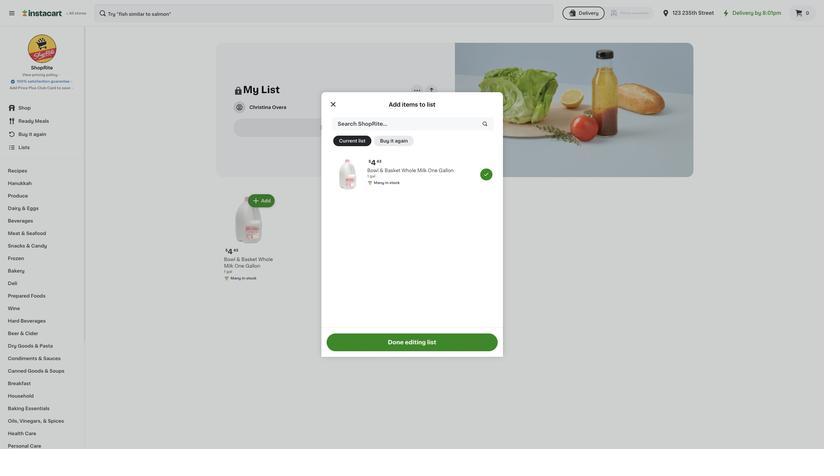 Task type: locate. For each thing, give the bounding box(es) containing it.
in
[[386, 181, 389, 185], [242, 277, 246, 280]]

235th
[[683, 11, 698, 15]]

1 horizontal spatial add
[[261, 199, 271, 203]]

care for health care
[[25, 431, 36, 436]]

care down health care link
[[30, 444, 41, 449]]

basket inside product group
[[242, 257, 257, 262]]

0 vertical spatial gallon
[[439, 168, 454, 173]]

$ 4 43 inside the 4 group
[[369, 159, 382, 166]]

& inside "dairy & eggs" link
[[22, 206, 26, 211]]

dairy & eggs link
[[4, 202, 80, 215]]

add items to list
[[389, 102, 436, 107]]

1 horizontal spatial gal
[[370, 175, 376, 178]]

cider
[[25, 331, 38, 336]]

1 horizontal spatial to
[[420, 102, 426, 107]]

1 vertical spatial bowl
[[224, 257, 236, 262]]

meat
[[8, 231, 20, 236]]

4
[[371, 159, 376, 166], [228, 248, 233, 255]]

items inside edit items button
[[334, 125, 351, 130]]

0 horizontal spatial in
[[242, 277, 246, 280]]

all
[[69, 12, 74, 15]]

0 horizontal spatial $ 4 43
[[226, 248, 239, 255]]

1 horizontal spatial many in stock
[[374, 181, 400, 185]]

0 vertical spatial $ 4 43
[[369, 159, 382, 166]]

gal inside product group
[[227, 270, 232, 274]]

many in stock
[[374, 181, 400, 185], [231, 277, 257, 280]]

0 vertical spatial bowl & basket whole milk one gallon 1 gal
[[368, 168, 454, 178]]

0 vertical spatial items
[[402, 102, 419, 107]]

1 vertical spatial buy it again
[[380, 139, 408, 143]]

1 vertical spatial it
[[391, 139, 394, 143]]

None search field
[[94, 4, 554, 22]]

0 vertical spatial bowl
[[368, 168, 379, 173]]

0 vertical spatial one
[[428, 168, 438, 173]]

policy
[[46, 73, 58, 77]]

items up current
[[334, 125, 351, 130]]

2 vertical spatial list
[[428, 340, 437, 345]]

& inside dry goods & pasta link
[[35, 344, 38, 348]]

1 vertical spatial $ 4 43
[[226, 248, 239, 255]]

to down guarantee
[[57, 86, 61, 90]]

recipes
[[8, 169, 27, 173]]

goods
[[18, 344, 34, 348], [28, 369, 44, 373]]

beer
[[8, 331, 19, 336]]

1 horizontal spatial 1
[[368, 175, 369, 178]]

again
[[33, 132, 46, 137], [395, 139, 408, 143]]

it down the search shoprite... button
[[391, 139, 394, 143]]

to inside list_add_items dialog
[[420, 102, 426, 107]]

0 vertical spatial $
[[369, 160, 371, 163]]

0 vertical spatial many in stock
[[374, 181, 400, 185]]

0 horizontal spatial 1
[[224, 270, 226, 274]]

list right editing
[[428, 340, 437, 345]]

dry goods & pasta
[[8, 344, 53, 348]]

0 horizontal spatial milk
[[224, 264, 234, 268]]

beer & cider link
[[4, 327, 80, 340]]

many
[[374, 181, 385, 185], [231, 277, 241, 280]]

1 vertical spatial care
[[30, 444, 41, 449]]

$ 4 43 inside product group
[[226, 248, 239, 255]]

add inside dialog
[[389, 102, 401, 107]]

goods down the condiments & sauces
[[28, 369, 44, 373]]

many inside the 4 group
[[374, 181, 385, 185]]

43 inside the 4 group
[[377, 160, 382, 163]]

0 horizontal spatial many
[[231, 277, 241, 280]]

produce
[[8, 194, 28, 198]]

1 horizontal spatial milk
[[418, 168, 427, 173]]

$ 4 43
[[369, 159, 382, 166], [226, 248, 239, 255]]

0 horizontal spatial whole
[[259, 257, 273, 262]]

buy
[[18, 132, 28, 137], [380, 139, 390, 143]]

again inside buy it again button
[[395, 139, 408, 143]]

1 horizontal spatial 43
[[377, 160, 382, 163]]

beverages up cider
[[21, 319, 46, 323]]

health care link
[[4, 427, 80, 440]]

1 horizontal spatial delivery
[[733, 11, 754, 15]]

buy it again up lists
[[18, 132, 46, 137]]

many in stock inside product group
[[231, 277, 257, 280]]

again down the search shoprite... button
[[395, 139, 408, 143]]

100% satisfaction guarantee button
[[10, 78, 74, 84]]

milk
[[418, 168, 427, 173], [224, 264, 234, 268]]

1 horizontal spatial items
[[402, 102, 419, 107]]

$
[[369, 160, 371, 163], [226, 249, 228, 252]]

again inside the buy it again link
[[33, 132, 46, 137]]

price
[[18, 86, 28, 90]]

1 vertical spatial whole
[[259, 257, 273, 262]]

0 horizontal spatial bowl
[[224, 257, 236, 262]]

1 vertical spatial many in stock
[[231, 277, 257, 280]]

buy it again inside button
[[380, 139, 408, 143]]

1 vertical spatial goods
[[28, 369, 44, 373]]

eggs
[[27, 206, 39, 211]]

0 vertical spatial it
[[29, 132, 32, 137]]

0 horizontal spatial buy
[[18, 132, 28, 137]]

bowl & basket whole milk one gallon 1 gal inside the 4 group
[[368, 168, 454, 178]]

1 horizontal spatial one
[[428, 168, 438, 173]]

0 horizontal spatial again
[[33, 132, 46, 137]]

shoprite...
[[358, 121, 388, 126]]

& inside canned goods & soups link
[[45, 369, 48, 373]]

buy inside button
[[380, 139, 390, 143]]

sauces
[[43, 356, 61, 361]]

current list
[[339, 139, 366, 143]]

care for personal care
[[30, 444, 41, 449]]

it
[[29, 132, 32, 137], [391, 139, 394, 143]]

in inside the 4 group
[[386, 181, 389, 185]]

1 vertical spatial many
[[231, 277, 241, 280]]

again up the lists link
[[33, 132, 46, 137]]

gal
[[370, 175, 376, 178], [227, 270, 232, 274]]

milk inside product group
[[224, 264, 234, 268]]

care down vinegars,
[[25, 431, 36, 436]]

one
[[428, 168, 438, 173], [235, 264, 245, 268]]

0 button
[[790, 5, 817, 21]]

0 vertical spatial list
[[427, 102, 436, 107]]

0 vertical spatial gal
[[370, 175, 376, 178]]

items for add
[[402, 102, 419, 107]]

0 horizontal spatial gallon
[[246, 264, 261, 268]]

club
[[37, 86, 46, 90]]

delivery inside button
[[579, 11, 599, 15]]

1 vertical spatial gallon
[[246, 264, 261, 268]]

1 vertical spatial in
[[242, 277, 246, 280]]

2 vertical spatial add
[[261, 199, 271, 203]]

4 inside group
[[371, 159, 376, 166]]

add for add price plus club card to save
[[10, 86, 17, 90]]

0 vertical spatial in
[[386, 181, 389, 185]]

0 horizontal spatial add
[[10, 86, 17, 90]]

0 vertical spatial buy it again
[[18, 132, 46, 137]]

buy down the shoprite...
[[380, 139, 390, 143]]

items inside list_add_items dialog
[[402, 102, 419, 107]]

stock inside product group
[[246, 277, 257, 280]]

0 vertical spatial basket
[[385, 168, 401, 173]]

0 vertical spatial again
[[33, 132, 46, 137]]

0 horizontal spatial many in stock
[[231, 277, 257, 280]]

to up the search shoprite... button
[[420, 102, 426, 107]]

1 horizontal spatial bowl & basket whole milk one gallon 1 gal
[[368, 168, 454, 178]]

items for edit
[[334, 125, 351, 130]]

1 horizontal spatial bowl
[[368, 168, 379, 173]]

0 horizontal spatial one
[[235, 264, 245, 268]]

bowl inside product group
[[224, 257, 236, 262]]

search
[[338, 121, 357, 126]]

condiments & sauces
[[8, 356, 61, 361]]

many inside product group
[[231, 277, 241, 280]]

buy it again down the search shoprite... button
[[380, 139, 408, 143]]

1 vertical spatial list
[[359, 139, 366, 143]]

buy it again
[[18, 132, 46, 137], [380, 139, 408, 143]]

list
[[427, 102, 436, 107], [359, 139, 366, 143], [428, 340, 437, 345]]

0 vertical spatial 43
[[377, 160, 382, 163]]

household
[[8, 394, 34, 398]]

list up the search shoprite... button
[[427, 102, 436, 107]]

2 horizontal spatial add
[[389, 102, 401, 107]]

1 horizontal spatial many
[[374, 181, 385, 185]]

1 horizontal spatial again
[[395, 139, 408, 143]]

1 vertical spatial beverages
[[21, 319, 46, 323]]

goods for canned
[[28, 369, 44, 373]]

items up the search shoprite... button
[[402, 102, 419, 107]]

one inside the 4 group
[[428, 168, 438, 173]]

oils, vinegars, & spices link
[[4, 415, 80, 427]]

deli
[[8, 281, 17, 286]]

1 vertical spatial 4
[[228, 248, 233, 255]]

1 vertical spatial bowl & basket whole milk one gallon 1 gal
[[224, 257, 273, 274]]

beverages down dairy & eggs
[[8, 219, 33, 223]]

add inside "button"
[[261, 199, 271, 203]]

candy
[[31, 244, 47, 248]]

bowl & basket whole milk one gallon 1 gal inside product group
[[224, 257, 273, 274]]

0 vertical spatial 4
[[371, 159, 376, 166]]

plus
[[29, 86, 37, 90]]

1 vertical spatial milk
[[224, 264, 234, 268]]

shoprite link
[[27, 34, 56, 71]]

1 horizontal spatial $ 4 43
[[369, 159, 382, 166]]

christina
[[250, 105, 271, 110]]

1 vertical spatial again
[[395, 139, 408, 143]]

delivery for delivery
[[579, 11, 599, 15]]

0 horizontal spatial 4
[[228, 248, 233, 255]]

1 vertical spatial gal
[[227, 270, 232, 274]]

0 vertical spatial goods
[[18, 344, 34, 348]]

gallon inside product group
[[246, 264, 261, 268]]

0 horizontal spatial bowl & basket whole milk one gallon 1 gal
[[224, 257, 273, 274]]

search shoprite... button
[[332, 117, 494, 130]]

christina overa
[[250, 105, 287, 110]]

items
[[402, 102, 419, 107], [334, 125, 351, 130]]

0 horizontal spatial to
[[57, 86, 61, 90]]

1 vertical spatial to
[[420, 102, 426, 107]]

meat & seafood link
[[4, 227, 80, 240]]

0 vertical spatial add
[[10, 86, 17, 90]]

buy it again button
[[375, 136, 414, 146]]

1 horizontal spatial buy
[[380, 139, 390, 143]]

0
[[807, 11, 810, 15]]

0 vertical spatial care
[[25, 431, 36, 436]]

buy up lists
[[18, 132, 28, 137]]

1 vertical spatial basket
[[242, 257, 257, 262]]

list right current
[[359, 139, 366, 143]]

add
[[10, 86, 17, 90], [389, 102, 401, 107], [261, 199, 271, 203]]

0 vertical spatial stock
[[390, 181, 400, 185]]

goods down beer & cider
[[18, 344, 34, 348]]

add for add items to list
[[389, 102, 401, 107]]

my list
[[243, 85, 280, 94]]

0 horizontal spatial 43
[[234, 249, 239, 252]]

1 vertical spatial 43
[[234, 249, 239, 252]]

0 horizontal spatial delivery
[[579, 11, 599, 15]]

& inside oils, vinegars, & spices link
[[43, 419, 47, 424]]

1 horizontal spatial in
[[386, 181, 389, 185]]

list inside button
[[359, 139, 366, 143]]

1 horizontal spatial $
[[369, 160, 371, 163]]

1 horizontal spatial stock
[[390, 181, 400, 185]]

0 vertical spatial 1
[[368, 175, 369, 178]]

1 horizontal spatial buy it again
[[380, 139, 408, 143]]

1 horizontal spatial gallon
[[439, 168, 454, 173]]

1 horizontal spatial whole
[[402, 168, 417, 173]]

it up lists
[[29, 132, 32, 137]]

save
[[62, 86, 70, 90]]

& inside meat & seafood link
[[21, 231, 25, 236]]

current list button
[[333, 136, 372, 146]]

0 horizontal spatial stock
[[246, 277, 257, 280]]

whole
[[402, 168, 417, 173], [259, 257, 273, 262]]

1 horizontal spatial basket
[[385, 168, 401, 173]]

instacart logo image
[[22, 9, 62, 17]]

1 vertical spatial one
[[235, 264, 245, 268]]

0 vertical spatial many
[[374, 181, 385, 185]]

0 vertical spatial milk
[[418, 168, 427, 173]]

current
[[339, 139, 358, 143]]

& inside beer & cider link
[[20, 331, 24, 336]]

beverages
[[8, 219, 33, 223], [21, 319, 46, 323]]

& inside "condiments & sauces" link
[[38, 356, 42, 361]]

123 235th street
[[673, 11, 715, 15]]

beer & cider
[[8, 331, 38, 336]]

0 horizontal spatial it
[[29, 132, 32, 137]]

edit items button
[[234, 118, 438, 137]]

0 horizontal spatial items
[[334, 125, 351, 130]]

wine link
[[4, 302, 80, 315]]

& inside the 4 group
[[380, 168, 384, 173]]

breakfast link
[[4, 377, 80, 390]]

1 vertical spatial buy
[[380, 139, 390, 143]]

pricing
[[32, 73, 45, 77]]

0 horizontal spatial basket
[[242, 257, 257, 262]]

beverages link
[[4, 215, 80, 227]]

1 vertical spatial stock
[[246, 277, 257, 280]]



Task type: describe. For each thing, give the bounding box(es) containing it.
add price plus club card to save link
[[10, 86, 74, 91]]

hanukkah link
[[4, 177, 80, 190]]

stores
[[75, 12, 87, 15]]

health
[[8, 431, 24, 436]]

lists
[[18, 145, 30, 150]]

0 vertical spatial buy
[[18, 132, 28, 137]]

hard beverages
[[8, 319, 46, 323]]

product group
[[222, 193, 276, 288]]

hard beverages link
[[4, 315, 80, 327]]

service type group
[[563, 7, 655, 20]]

4 inside product group
[[228, 248, 233, 255]]

view
[[22, 73, 31, 77]]

all stores
[[69, 12, 87, 15]]

baking
[[8, 406, 24, 411]]

snacks & candy
[[8, 244, 47, 248]]

delivery for delivery by 8:01pm
[[733, 11, 754, 15]]

my
[[243, 85, 259, 94]]

produce link
[[4, 190, 80, 202]]

household link
[[4, 390, 80, 402]]

list
[[261, 85, 280, 94]]

many in stock inside the 4 group
[[374, 181, 400, 185]]

view pricing policy link
[[22, 72, 62, 78]]

delivery button
[[563, 7, 605, 20]]

in inside product group
[[242, 277, 246, 280]]

123
[[673, 11, 682, 15]]

baking essentials link
[[4, 402, 80, 415]]

prepared foods
[[8, 294, 46, 298]]

1 inside the 4 group
[[368, 175, 369, 178]]

bowl inside the 4 group
[[368, 168, 379, 173]]

delivery by 8:01pm
[[733, 11, 782, 15]]

guarantee
[[51, 80, 70, 83]]

1 inside product group
[[224, 270, 226, 274]]

bakery link
[[4, 265, 80, 277]]

delivery by 8:01pm link
[[723, 9, 782, 17]]

shop link
[[4, 101, 80, 115]]

0 vertical spatial beverages
[[8, 219, 33, 223]]

it inside button
[[391, 139, 394, 143]]

soups
[[50, 369, 65, 373]]

prepared
[[8, 294, 30, 298]]

gallon inside the 4 group
[[439, 168, 454, 173]]

$ inside product group
[[226, 249, 228, 252]]

dry goods & pasta link
[[4, 340, 80, 352]]

100%
[[17, 80, 27, 83]]

lists link
[[4, 141, 80, 154]]

personal care
[[8, 444, 41, 449]]

hanukkah
[[8, 181, 32, 186]]

spices
[[48, 419, 64, 424]]

snacks
[[8, 244, 25, 248]]

gal inside the 4 group
[[370, 175, 376, 178]]

done
[[388, 340, 404, 345]]

unselect item image
[[484, 172, 490, 178]]

search shoprite...
[[338, 121, 388, 126]]

one inside product group
[[235, 264, 245, 268]]

add button
[[249, 195, 274, 207]]

shoprite
[[31, 66, 53, 70]]

canned goods & soups
[[8, 369, 65, 373]]

0 vertical spatial to
[[57, 86, 61, 90]]

shop
[[18, 106, 31, 110]]

overa
[[272, 105, 287, 110]]

essentials
[[25, 406, 50, 411]]

breakfast
[[8, 381, 31, 386]]

shoprite logo image
[[27, 34, 56, 63]]

wine
[[8, 306, 20, 311]]

43 inside product group
[[234, 249, 239, 252]]

canned goods & soups link
[[4, 365, 80, 377]]

seafood
[[26, 231, 46, 236]]

condiments
[[8, 356, 37, 361]]

editing
[[405, 340, 426, 345]]

canned
[[8, 369, 27, 373]]

frozen
[[8, 256, 24, 261]]

add price plus club card to save
[[10, 86, 70, 90]]

pasta
[[40, 344, 53, 348]]

& inside product group
[[237, 257, 240, 262]]

recipes link
[[4, 165, 80, 177]]

done editing list
[[388, 340, 437, 345]]

baking essentials
[[8, 406, 50, 411]]

goods for dry
[[18, 344, 34, 348]]

personal care link
[[4, 440, 80, 449]]

snacks & candy link
[[4, 240, 80, 252]]

whole inside product group
[[259, 257, 273, 262]]

$ inside the 4 group
[[369, 160, 371, 163]]

health care
[[8, 431, 36, 436]]

condiments & sauces link
[[4, 352, 80, 365]]

4 group
[[327, 155, 498, 194]]

whole inside the 4 group
[[402, 168, 417, 173]]

prepared foods link
[[4, 290, 80, 302]]

hard
[[8, 319, 19, 323]]

list inside 'button'
[[428, 340, 437, 345]]

& inside snacks & candy link
[[26, 244, 30, 248]]

basket inside the 4 group
[[385, 168, 401, 173]]

card
[[47, 86, 56, 90]]

buy it again link
[[4, 128, 80, 141]]

dry
[[8, 344, 17, 348]]

stock inside the 4 group
[[390, 181, 400, 185]]

milk inside the 4 group
[[418, 168, 427, 173]]

0 horizontal spatial buy it again
[[18, 132, 46, 137]]

oils, vinegars, & spices
[[8, 419, 64, 424]]

list_add_items dialog
[[322, 92, 503, 357]]

vinegars,
[[20, 419, 42, 424]]

foods
[[31, 294, 46, 298]]

done editing list button
[[327, 333, 498, 351]]

8:01pm
[[763, 11, 782, 15]]

123 235th street button
[[663, 4, 715, 22]]

by
[[756, 11, 762, 15]]

view pricing policy
[[22, 73, 58, 77]]



Task type: vqa. For each thing, say whether or not it's contained in the screenshot.
Delivery time
no



